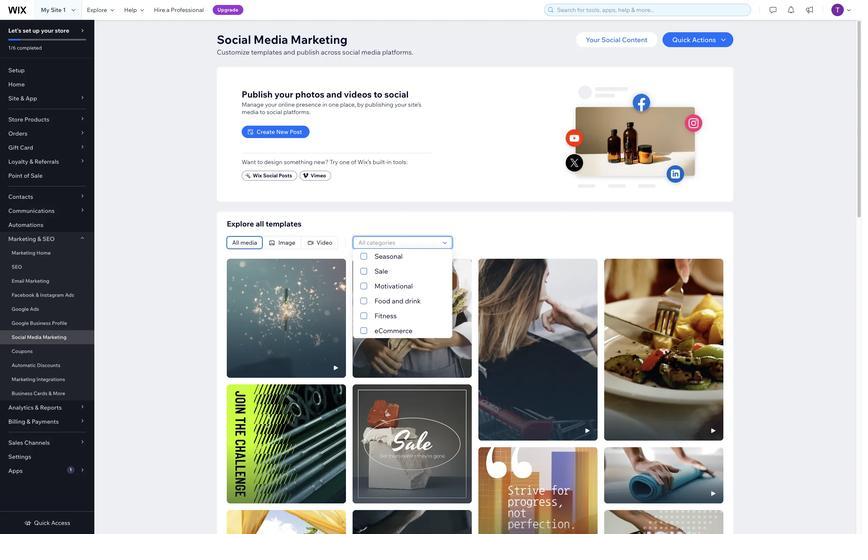 Task type: vqa. For each thing, say whether or not it's contained in the screenshot.
Store Products popup button
yes



Task type: describe. For each thing, give the bounding box(es) containing it.
marketing home
[[12, 250, 51, 256]]

marketing home link
[[0, 246, 94, 260]]

social media marketing
[[12, 334, 67, 341]]

actions
[[692, 36, 716, 44]]

& for app
[[20, 95, 24, 102]]

automations
[[8, 221, 43, 229]]

1 inside sidebar element
[[70, 468, 72, 473]]

point of sale link
[[0, 169, 94, 183]]

card
[[20, 144, 33, 152]]

1 vertical spatial business
[[12, 391, 32, 397]]

marketing down marketing & seo
[[12, 250, 35, 256]]

explore for explore
[[87, 6, 107, 14]]

quick for quick actions
[[672, 36, 691, 44]]

products
[[25, 116, 49, 123]]

integrations
[[37, 377, 65, 383]]

referrals
[[35, 158, 59, 166]]

store
[[55, 27, 69, 34]]

create
[[257, 128, 275, 136]]

eCommerce checkbox
[[353, 324, 452, 339]]

posts
[[279, 172, 292, 179]]

site inside popup button
[[8, 95, 19, 102]]

platforms. inside social media marketing customize templates and publish across social media platforms.
[[382, 48, 413, 56]]

0 horizontal spatial ads
[[30, 306, 39, 313]]

setup
[[8, 67, 25, 74]]

wix social posts
[[253, 172, 292, 179]]

marketing up facebook & instagram ads
[[25, 278, 49, 284]]

media inside button
[[240, 239, 257, 247]]

social media marketing customize templates and publish across social media platforms.
[[217, 32, 413, 56]]

coupons link
[[0, 345, 94, 359]]

& for payments
[[27, 419, 30, 426]]

loyalty
[[8, 158, 28, 166]]

online
[[278, 101, 295, 108]]

& left 'more'
[[48, 391, 52, 397]]

video
[[317, 239, 332, 247]]

something
[[284, 158, 313, 166]]

and inside social media marketing customize templates and publish across social media platforms.
[[284, 48, 295, 56]]

automatic
[[12, 363, 36, 369]]

instagram
[[40, 292, 64, 298]]

1 horizontal spatial one
[[339, 158, 350, 166]]

marketing down automatic
[[12, 377, 35, 383]]

0 horizontal spatial home
[[8, 81, 25, 88]]

place,
[[340, 101, 356, 108]]

marketing integrations
[[12, 377, 65, 383]]

google business profile link
[[0, 317, 94, 331]]

google for google ads
[[12, 306, 29, 313]]

gift card
[[8, 144, 33, 152]]

hire a professional
[[154, 6, 204, 14]]

motivational
[[375, 282, 413, 291]]

sales channels
[[8, 440, 50, 447]]

sidebar element
[[0, 20, 94, 535]]

analytics
[[8, 404, 34, 412]]

0 vertical spatial business
[[30, 320, 51, 327]]

site's
[[408, 101, 422, 108]]

communications button
[[0, 204, 94, 218]]

set
[[23, 27, 31, 34]]

your left the online
[[265, 101, 277, 108]]

billing
[[8, 419, 25, 426]]

0 horizontal spatial social
[[267, 108, 282, 116]]

help button
[[119, 0, 149, 20]]

marketing inside social media marketing customize templates and publish across social media platforms.
[[291, 32, 348, 47]]

publish
[[242, 89, 273, 100]]

one inside publish your photos and videos to social manage your online presence in one place, by publishing your site's media to social platforms.
[[329, 101, 339, 108]]

hire
[[154, 6, 165, 14]]

1 vertical spatial seo
[[12, 264, 22, 270]]

video button
[[301, 237, 338, 249]]

access
[[51, 520, 70, 527]]

0 vertical spatial 1
[[63, 6, 66, 14]]

billing & payments
[[8, 419, 59, 426]]

templates inside social media marketing customize templates and publish across social media platforms.
[[251, 48, 282, 56]]

quick actions
[[672, 36, 716, 44]]

email marketing
[[12, 278, 49, 284]]

publish
[[297, 48, 319, 56]]

Sale checkbox
[[353, 264, 452, 279]]

& for reports
[[35, 404, 39, 412]]

seo link
[[0, 260, 94, 274]]

wix social posts button
[[242, 171, 297, 181]]

billing & payments button
[[0, 415, 94, 429]]

media inside publish your photos and videos to social manage your online presence in one place, by publishing your site's media to social platforms.
[[242, 108, 259, 116]]

across
[[321, 48, 341, 56]]

food and drink
[[375, 297, 421, 306]]

more
[[53, 391, 65, 397]]

want
[[242, 158, 256, 166]]

& for instagram
[[36, 292, 39, 298]]

reports
[[40, 404, 62, 412]]

drink
[[405, 297, 421, 306]]

want to design something new? try one of wix's built-in tools:
[[242, 158, 408, 166]]

apps
[[8, 468, 23, 475]]

1/6
[[8, 45, 16, 51]]

Motivational checkbox
[[353, 279, 452, 294]]

image
[[278, 239, 295, 247]]

your social content
[[586, 36, 648, 44]]

all
[[256, 219, 264, 229]]

try
[[330, 158, 338, 166]]

& for seo
[[37, 236, 41, 243]]

media for social media marketing customize templates and publish across social media platforms.
[[254, 32, 288, 47]]

email marketing link
[[0, 274, 94, 289]]

social inside social media marketing customize templates and publish across social media platforms.
[[217, 32, 251, 47]]

help
[[124, 6, 137, 14]]

coupons
[[12, 349, 33, 355]]

sale inside sidebar element
[[31, 172, 43, 180]]

design
[[264, 158, 283, 166]]

seo inside popup button
[[43, 236, 55, 243]]

analytics & reports button
[[0, 401, 94, 415]]

sale inside option
[[375, 267, 388, 276]]

settings link
[[0, 450, 94, 464]]

up
[[32, 27, 40, 34]]

marketing integrations link
[[0, 373, 94, 387]]

marketing & seo
[[8, 236, 55, 243]]

platforms. inside publish your photos and videos to social manage your online presence in one place, by publishing your site's media to social platforms.
[[283, 108, 311, 116]]

automatic discounts
[[12, 363, 60, 369]]

payments
[[32, 419, 59, 426]]

1 vertical spatial templates
[[266, 219, 302, 229]]

google ads link
[[0, 303, 94, 317]]

new?
[[314, 158, 329, 166]]

loyalty & referrals
[[8, 158, 59, 166]]

my site 1
[[41, 6, 66, 14]]

profile
[[52, 320, 67, 327]]

new
[[276, 128, 289, 136]]



Task type: locate. For each thing, give the bounding box(es) containing it.
1 horizontal spatial social
[[342, 48, 360, 56]]

social
[[342, 48, 360, 56], [384, 89, 409, 100], [267, 108, 282, 116]]

0 vertical spatial and
[[284, 48, 295, 56]]

home down marketing & seo popup button
[[37, 250, 51, 256]]

1 vertical spatial media
[[27, 334, 42, 341]]

0 vertical spatial in
[[322, 101, 327, 108]]

your
[[586, 36, 600, 44]]

2 vertical spatial to
[[257, 158, 263, 166]]

2 vertical spatial and
[[392, 297, 404, 306]]

create new post
[[257, 128, 302, 136]]

1 horizontal spatial of
[[351, 158, 356, 166]]

0 horizontal spatial seo
[[12, 264, 22, 270]]

ads up google business profile
[[30, 306, 39, 313]]

your right up
[[41, 27, 54, 34]]

social media marketing link
[[0, 331, 94, 345]]

marketing & seo button
[[0, 232, 94, 246]]

2 horizontal spatial and
[[392, 297, 404, 306]]

social inside wix social posts button
[[263, 172, 278, 179]]

of right point
[[24, 172, 29, 180]]

let's set up your store
[[8, 27, 69, 34]]

automations link
[[0, 218, 94, 232]]

Fitness checkbox
[[353, 309, 452, 324]]

and inside food and drink option
[[392, 297, 404, 306]]

quick inside sidebar element
[[34, 520, 50, 527]]

0 horizontal spatial and
[[284, 48, 295, 56]]

marketing inside popup button
[[8, 236, 36, 243]]

1 vertical spatial social
[[384, 89, 409, 100]]

your up the online
[[275, 89, 293, 100]]

and up place,
[[326, 89, 342, 100]]

1 vertical spatial and
[[326, 89, 342, 100]]

let's
[[8, 27, 21, 34]]

in
[[322, 101, 327, 108], [387, 158, 392, 166]]

google business profile
[[12, 320, 67, 327]]

marketing down the automations
[[8, 236, 36, 243]]

and left publish
[[284, 48, 295, 56]]

media right across
[[362, 48, 381, 56]]

1 vertical spatial to
[[260, 108, 265, 116]]

professional
[[171, 6, 204, 14]]

your inside sidebar element
[[41, 27, 54, 34]]

1 right my at the top of the page
[[63, 6, 66, 14]]

social right your
[[602, 36, 621, 44]]

one right try
[[339, 158, 350, 166]]

tools:
[[393, 158, 408, 166]]

analytics & reports
[[8, 404, 62, 412]]

social
[[217, 32, 251, 47], [602, 36, 621, 44], [263, 172, 278, 179], [12, 334, 26, 341]]

site
[[51, 6, 62, 14], [8, 95, 19, 102]]

communications
[[8, 207, 55, 215]]

& for referrals
[[29, 158, 33, 166]]

built-
[[373, 158, 387, 166]]

all media
[[232, 239, 257, 247]]

1 horizontal spatial site
[[51, 6, 62, 14]]

Food and drink checkbox
[[353, 294, 452, 309]]

orders
[[8, 130, 27, 137]]

marketing up publish
[[291, 32, 348, 47]]

1 horizontal spatial home
[[37, 250, 51, 256]]

1 horizontal spatial media
[[254, 32, 288, 47]]

1 horizontal spatial in
[[387, 158, 392, 166]]

videos
[[344, 89, 372, 100]]

settings
[[8, 454, 31, 461]]

seo
[[43, 236, 55, 243], [12, 264, 22, 270]]

0 horizontal spatial site
[[8, 95, 19, 102]]

0 horizontal spatial one
[[329, 101, 339, 108]]

1 vertical spatial of
[[24, 172, 29, 180]]

1 vertical spatial explore
[[227, 219, 254, 229]]

ads right "instagram"
[[65, 292, 74, 298]]

wix
[[253, 172, 262, 179]]

seo up email
[[12, 264, 22, 270]]

1 horizontal spatial sale
[[375, 267, 388, 276]]

list box containing seasonal
[[353, 249, 452, 339]]

and inside publish your photos and videos to social manage your online presence in one place, by publishing your site's media to social platforms.
[[326, 89, 342, 100]]

0 horizontal spatial in
[[322, 101, 327, 108]]

explore
[[87, 6, 107, 14], [227, 219, 254, 229]]

1 vertical spatial sale
[[375, 267, 388, 276]]

0 horizontal spatial explore
[[87, 6, 107, 14]]

media right all
[[240, 239, 257, 247]]

google ads
[[12, 306, 39, 313]]

site left app
[[8, 95, 19, 102]]

and left drink
[[392, 297, 404, 306]]

& right the billing
[[27, 419, 30, 426]]

0 vertical spatial platforms.
[[382, 48, 413, 56]]

content
[[622, 36, 648, 44]]

google for google business profile
[[12, 320, 29, 327]]

quick left the actions
[[672, 36, 691, 44]]

2 horizontal spatial social
[[384, 89, 409, 100]]

orders button
[[0, 127, 94, 141]]

templates right customize
[[251, 48, 282, 56]]

media for social media marketing
[[27, 334, 42, 341]]

home link
[[0, 77, 94, 91]]

social inside social media marketing customize templates and publish across social media platforms.
[[342, 48, 360, 56]]

1 vertical spatial ads
[[30, 306, 39, 313]]

to
[[374, 89, 383, 100], [260, 108, 265, 116], [257, 158, 263, 166]]

0 horizontal spatial quick
[[34, 520, 50, 527]]

fitness
[[375, 312, 397, 320]]

photos
[[295, 89, 324, 100]]

quick
[[672, 36, 691, 44], [34, 520, 50, 527]]

quick for quick access
[[34, 520, 50, 527]]

& inside dropdown button
[[27, 419, 30, 426]]

hire a professional link
[[149, 0, 209, 20]]

1 horizontal spatial quick
[[672, 36, 691, 44]]

seasonal
[[375, 253, 403, 261]]

gift
[[8, 144, 19, 152]]

your left the "site's"
[[395, 101, 407, 108]]

sales
[[8, 440, 23, 447]]

& inside 'dropdown button'
[[35, 404, 39, 412]]

business cards & more
[[12, 391, 65, 397]]

2 google from the top
[[12, 320, 29, 327]]

site right my at the top of the page
[[51, 6, 62, 14]]

by
[[357, 101, 364, 108]]

Seasonal checkbox
[[353, 249, 452, 264]]

0 vertical spatial media
[[362, 48, 381, 56]]

1 horizontal spatial seo
[[43, 236, 55, 243]]

sale down the loyalty & referrals
[[31, 172, 43, 180]]

explore up all media at the left top
[[227, 219, 254, 229]]

app
[[26, 95, 37, 102]]

google
[[12, 306, 29, 313], [12, 320, 29, 327]]

completed
[[17, 45, 42, 51]]

list box
[[353, 249, 452, 339]]

facebook & instagram ads link
[[0, 289, 94, 303]]

0 vertical spatial google
[[12, 306, 29, 313]]

0 vertical spatial ads
[[65, 292, 74, 298]]

and
[[284, 48, 295, 56], [326, 89, 342, 100], [392, 297, 404, 306]]

& up marketing home
[[37, 236, 41, 243]]

0 vertical spatial to
[[374, 89, 383, 100]]

all
[[232, 239, 239, 247]]

facebook
[[12, 292, 35, 298]]

0 horizontal spatial platforms.
[[283, 108, 311, 116]]

explore left help
[[87, 6, 107, 14]]

media inside social media marketing customize templates and publish across social media platforms.
[[254, 32, 288, 47]]

1 vertical spatial site
[[8, 95, 19, 102]]

0 vertical spatial social
[[342, 48, 360, 56]]

0 vertical spatial one
[[329, 101, 339, 108]]

& right loyalty
[[29, 158, 33, 166]]

store products
[[8, 116, 49, 123]]

0 vertical spatial explore
[[87, 6, 107, 14]]

social right wix
[[263, 172, 278, 179]]

loyalty & referrals button
[[0, 155, 94, 169]]

seo down automations link
[[43, 236, 55, 243]]

0 horizontal spatial of
[[24, 172, 29, 180]]

0 vertical spatial media
[[254, 32, 288, 47]]

2 vertical spatial media
[[240, 239, 257, 247]]

social up customize
[[217, 32, 251, 47]]

discounts
[[37, 363, 60, 369]]

of left the wix's
[[351, 158, 356, 166]]

1 horizontal spatial and
[[326, 89, 342, 100]]

publish your photos and videos to social manage your online presence in one place, by publishing your site's media to social platforms.
[[242, 89, 422, 116]]

media down publish
[[242, 108, 259, 116]]

marketing down profile
[[43, 334, 67, 341]]

0 vertical spatial quick
[[672, 36, 691, 44]]

home down setup
[[8, 81, 25, 88]]

0 vertical spatial home
[[8, 81, 25, 88]]

to right want
[[257, 158, 263, 166]]

google down facebook
[[12, 306, 29, 313]]

0 vertical spatial of
[[351, 158, 356, 166]]

0 horizontal spatial media
[[27, 334, 42, 341]]

media inside social media marketing customize templates and publish across social media platforms.
[[362, 48, 381, 56]]

templates
[[251, 48, 282, 56], [266, 219, 302, 229]]

0 vertical spatial site
[[51, 6, 62, 14]]

create new post button
[[242, 126, 309, 138]]

& right facebook
[[36, 292, 39, 298]]

store products button
[[0, 113, 94, 127]]

social up create new post button at the top left
[[267, 108, 282, 116]]

1 vertical spatial 1
[[70, 468, 72, 473]]

0 horizontal spatial 1
[[63, 6, 66, 14]]

social right across
[[342, 48, 360, 56]]

your
[[41, 27, 54, 34], [275, 89, 293, 100], [265, 101, 277, 108], [395, 101, 407, 108]]

social up publishing
[[384, 89, 409, 100]]

explore for explore all templates
[[227, 219, 254, 229]]

1 horizontal spatial platforms.
[[382, 48, 413, 56]]

ads
[[65, 292, 74, 298], [30, 306, 39, 313]]

food
[[375, 297, 390, 306]]

1 horizontal spatial explore
[[227, 219, 254, 229]]

explore all templates
[[227, 219, 302, 229]]

1 vertical spatial platforms.
[[283, 108, 311, 116]]

in right presence
[[322, 101, 327, 108]]

store
[[8, 116, 23, 123]]

1 vertical spatial home
[[37, 250, 51, 256]]

media
[[254, 32, 288, 47], [27, 334, 42, 341]]

media inside social media marketing link
[[27, 334, 42, 341]]

quick inside button
[[672, 36, 691, 44]]

1 vertical spatial quick
[[34, 520, 50, 527]]

to up publishing
[[374, 89, 383, 100]]

1 vertical spatial in
[[387, 158, 392, 166]]

in inside publish your photos and videos to social manage your online presence in one place, by publishing your site's media to social platforms.
[[322, 101, 327, 108]]

business up social media marketing
[[30, 320, 51, 327]]

Search for tools, apps, help & more... field
[[555, 4, 748, 16]]

wix's
[[358, 158, 372, 166]]

manage
[[242, 101, 264, 108]]

in left tools:
[[387, 158, 392, 166]]

google down google ads
[[12, 320, 29, 327]]

0 vertical spatial templates
[[251, 48, 282, 56]]

1 vertical spatial one
[[339, 158, 350, 166]]

site & app
[[8, 95, 37, 102]]

sales channels button
[[0, 436, 94, 450]]

0 vertical spatial sale
[[31, 172, 43, 180]]

1 down settings link
[[70, 468, 72, 473]]

& left app
[[20, 95, 24, 102]]

point
[[8, 172, 22, 180]]

0 vertical spatial seo
[[43, 236, 55, 243]]

social up coupons
[[12, 334, 26, 341]]

to down publish
[[260, 108, 265, 116]]

1 horizontal spatial 1
[[70, 468, 72, 473]]

All categories field
[[356, 237, 440, 249]]

1 vertical spatial media
[[242, 108, 259, 116]]

1/6 completed
[[8, 45, 42, 51]]

templates up image button
[[266, 219, 302, 229]]

post
[[290, 128, 302, 136]]

gift card button
[[0, 141, 94, 155]]

&
[[20, 95, 24, 102], [29, 158, 33, 166], [37, 236, 41, 243], [36, 292, 39, 298], [48, 391, 52, 397], [35, 404, 39, 412], [27, 419, 30, 426]]

site & app button
[[0, 91, 94, 106]]

social inside your social content button
[[602, 36, 621, 44]]

1 google from the top
[[12, 306, 29, 313]]

of inside sidebar element
[[24, 172, 29, 180]]

2 vertical spatial social
[[267, 108, 282, 116]]

& left reports
[[35, 404, 39, 412]]

1 vertical spatial google
[[12, 320, 29, 327]]

facebook & instagram ads
[[12, 292, 74, 298]]

0 horizontal spatial sale
[[31, 172, 43, 180]]

customize
[[217, 48, 250, 56]]

social inside social media marketing link
[[12, 334, 26, 341]]

sale down seasonal
[[375, 267, 388, 276]]

1 horizontal spatial ads
[[65, 292, 74, 298]]

quick left access
[[34, 520, 50, 527]]

one left place,
[[329, 101, 339, 108]]

business up analytics
[[12, 391, 32, 397]]



